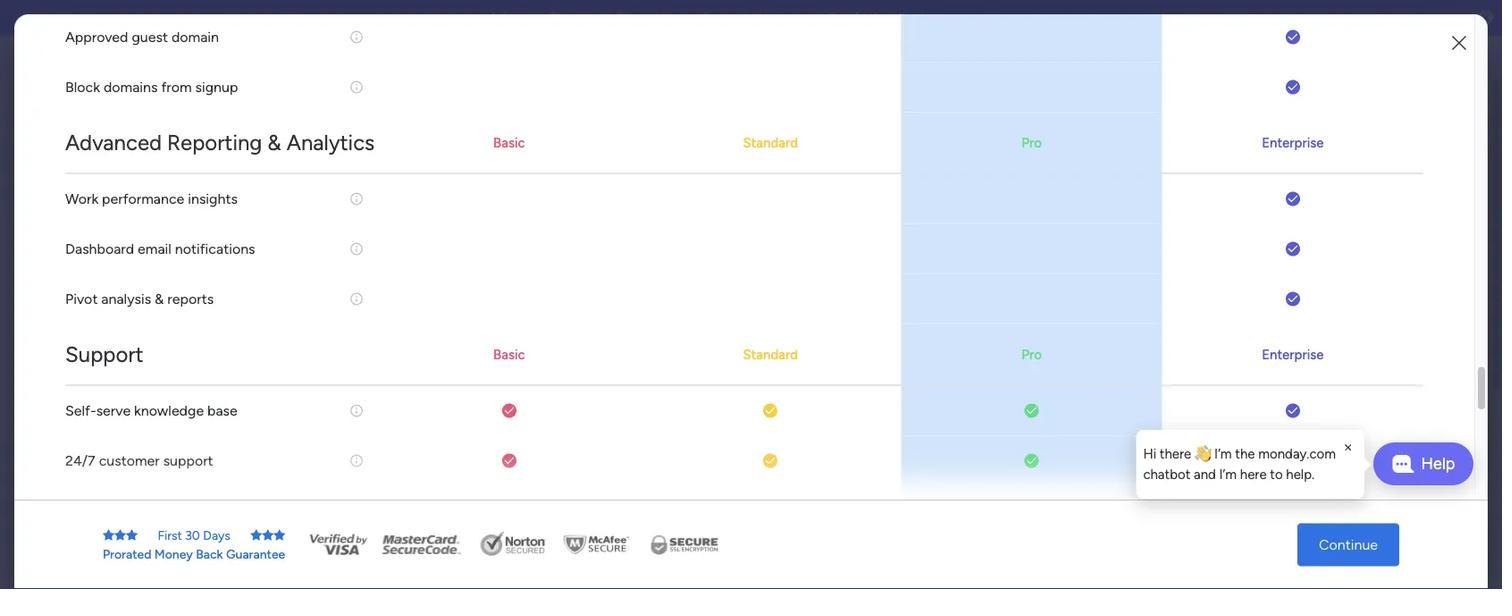 Task type: vqa. For each thing, say whether or not it's contained in the screenshot.
LOTTIE ANIMATION image
no



Task type: describe. For each thing, give the bounding box(es) containing it.
setup account link
[[1252, 200, 1476, 220]]

good afternoon, kendall!
[[255, 95, 395, 110]]

notifications
[[1349, 247, 1427, 263]]

4 star image from the left
[[274, 529, 285, 542]]

signup
[[195, 79, 238, 96]]

your for pro
[[591, 92, 650, 130]]

ready-
[[1218, 583, 1260, 589]]

from
[[161, 79, 192, 96]]

invite team members link
[[1252, 268, 1476, 289]]

knowledge
[[134, 403, 204, 420]]

guest
[[132, 29, 168, 46]]

advanced reporting & analytics
[[65, 130, 375, 156]]

see plans
[[313, 50, 367, 65]]

upload
[[1252, 225, 1295, 241]]

first 30 days
[[158, 528, 230, 543]]

0 vertical spatial help button
[[1374, 442, 1474, 485]]

home button
[[11, 89, 192, 118]]

basic for advanced reporting & analytics
[[493, 135, 525, 151]]

complete profile link
[[1252, 291, 1476, 311]]

3 star image from the left
[[262, 529, 274, 542]]

domains
[[104, 79, 158, 96]]

pivot analysis & reports
[[65, 291, 214, 308]]

hits
[[753, 10, 774, 26]]

conference
[[681, 10, 749, 26]]

(inbox)
[[397, 462, 450, 481]]

pro inside monday your pro trial has ended, choose your plan
[[658, 92, 700, 130]]

24/7 customer support
[[65, 453, 213, 470]]

1 horizontal spatial main
[[439, 392, 466, 408]]

good
[[255, 95, 286, 110]]

ended,
[[820, 92, 911, 130]]

14th
[[855, 10, 881, 26]]

monday.com
[[1259, 446, 1336, 462]]

screens
[[778, 10, 824, 26]]

trial
[[707, 92, 757, 130]]

workflow
[[1291, 562, 1350, 579]]

in
[[1354, 562, 1365, 579]]

complete inside setup account upload your photo enable desktop notifications invite team members complete profile
[[1252, 293, 1312, 309]]

24/7
[[65, 453, 95, 470]]

recently
[[301, 182, 367, 202]]

to
[[1270, 466, 1283, 482]]

standard for support
[[743, 347, 798, 363]]

register
[[898, 10, 948, 26]]

your inside boost your workflow in minutes with ready-made templates
[[1259, 562, 1288, 579]]

notifications
[[175, 241, 255, 258]]

boost
[[1218, 562, 1256, 579]]

marketing plan
[[42, 258, 125, 273]]

& for reporting
[[268, 130, 281, 156]]

0 vertical spatial profile
[[1347, 173, 1393, 192]]

team
[[1289, 270, 1321, 286]]

work inside button
[[60, 127, 87, 142]]

members
[[1324, 270, 1380, 286]]

0 vertical spatial complete
[[1234, 173, 1306, 192]]

customer
[[99, 453, 160, 470]]

ssl encrypted image
[[639, 531, 729, 558]]

main workspace
[[41, 178, 147, 195]]

2 work management > main workspace link from the left
[[583, 217, 858, 418]]

plan inside list box
[[101, 258, 125, 273]]

mastercard secure code image
[[377, 531, 466, 558]]

verified by visa image
[[307, 531, 369, 558]]

analytics
[[287, 130, 375, 156]]

setup
[[1252, 202, 1288, 218]]

elevate
[[550, 10, 595, 26]]

dashboard
[[65, 241, 134, 258]]

roy mann
[[365, 522, 425, 538]]

see
[[313, 50, 334, 65]]

main inside the "workspace selection" element
[[41, 178, 72, 195]]

reporting
[[167, 130, 262, 156]]

👋,
[[1195, 446, 1211, 462]]

money
[[155, 547, 193, 562]]

monday for monday
[[80, 47, 141, 67]]

with
[[1423, 562, 1451, 579]]

norton secured image
[[473, 531, 554, 558]]

workspace image
[[17, 177, 35, 196]]

enable desktop notifications link
[[1252, 246, 1476, 266]]

and
[[1194, 466, 1216, 482]]

chatbot
[[1144, 466, 1191, 482]]

plan inside monday your pro trial has ended, choose your plan
[[810, 130, 870, 167]]

support
[[65, 342, 144, 368]]

dialog containing hi there 👋,  i'm the monday.com
[[1136, 430, 1365, 499]]

1 vertical spatial i'm
[[1220, 466, 1237, 482]]

analysis
[[101, 291, 151, 308]]

performance
[[102, 191, 184, 208]]

minutes
[[1368, 562, 1420, 579]]

roy mann image
[[318, 523, 354, 559]]

marketing
[[42, 258, 98, 273]]

the
[[1236, 446, 1255, 462]]

feed
[[359, 462, 393, 481]]

continue button
[[1298, 523, 1400, 566]]

hi
[[1144, 446, 1157, 462]]

my work
[[39, 127, 87, 142]]

join
[[488, 10, 514, 26]]

2 horizontal spatial work
[[613, 392, 641, 408]]

1 > from the left
[[428, 392, 436, 408]]

standard for advanced reporting & analytics
[[743, 135, 798, 151]]

here
[[1240, 466, 1267, 482]]



Task type: locate. For each thing, give the bounding box(es) containing it.
0 horizontal spatial main
[[41, 178, 72, 195]]

dec
[[827, 10, 851, 26]]

enterprise for support
[[1262, 347, 1324, 363]]

list box containing marketing plan
[[0, 247, 228, 552]]

your for profile
[[1310, 173, 1343, 192]]

choose
[[632, 130, 735, 167]]

✨
[[599, 10, 612, 26]]

monday
[[80, 47, 141, 67], [358, 67, 411, 84]]

work management > main workspace for first work management > main workspace link from the right
[[613, 392, 822, 408]]

0 vertical spatial standard
[[743, 135, 798, 151]]

complete down the invite
[[1252, 293, 1312, 309]]

1 work management > main workspace link from the left
[[290, 217, 565, 418]]

pro
[[658, 92, 700, 130], [1022, 135, 1042, 151], [1022, 347, 1042, 363]]

1 horizontal spatial plan
[[810, 130, 870, 167]]

1 vertical spatial help button
[[1351, 538, 1413, 568]]

option
[[0, 249, 228, 253]]

quick search results list box
[[276, 203, 1165, 440]]

i'm right 👋,
[[1215, 446, 1232, 462]]

domain
[[172, 29, 219, 46]]

management
[[351, 392, 425, 408], [644, 392, 718, 408]]

heading containing your pro trial has ended,
[[591, 92, 911, 167]]

see plans button
[[288, 44, 375, 71]]

profile inside setup account upload your photo enable desktop notifications invite team members complete profile
[[1315, 293, 1353, 309]]

0 horizontal spatial workspace
[[76, 178, 147, 195]]

1 star image from the left
[[114, 529, 126, 542]]

help right in
[[1366, 543, 1398, 562]]

reports
[[167, 291, 214, 308]]

monday inside monday your pro trial has ended, choose your plan
[[358, 67, 411, 84]]

approved guest domain
[[65, 29, 219, 46]]

& for analysis
[[155, 291, 164, 308]]

30
[[185, 528, 200, 543]]

0 vertical spatial your
[[742, 130, 803, 167]]

my
[[39, 127, 56, 142]]

1 vertical spatial your
[[1259, 562, 1288, 579]]

your inside setup account upload your photo enable desktop notifications invite team members complete profile
[[1298, 225, 1325, 241]]

insights
[[188, 191, 238, 208]]

1 vertical spatial enterprise
[[1262, 347, 1324, 363]]

0 horizontal spatial work management > main workspace
[[321, 392, 529, 408]]

2 horizontal spatial main
[[731, 392, 758, 408]]

m
[[21, 179, 31, 194]]

0 horizontal spatial work management > main workspace link
[[290, 217, 565, 418]]

pro for support
[[1022, 347, 1042, 363]]

dashboard email notifications
[[65, 241, 255, 258]]

1 horizontal spatial work
[[321, 392, 348, 408]]

star image
[[114, 529, 126, 542], [126, 529, 138, 542]]

monday button
[[46, 34, 285, 80]]

block domains from signup
[[65, 79, 238, 96]]

visited
[[371, 182, 421, 202]]

complete up setup
[[1234, 173, 1306, 192]]

1 horizontal spatial >
[[721, 392, 728, 408]]

online
[[641, 10, 677, 26]]

1 horizontal spatial &
[[268, 130, 281, 156]]

2 standard from the top
[[743, 347, 798, 363]]

guarantee
[[226, 547, 285, 562]]

1 vertical spatial your
[[1310, 173, 1343, 192]]

prorated
[[103, 547, 151, 562]]

2 horizontal spatial workspace
[[761, 392, 822, 408]]

monday up kendall! on the top left
[[358, 67, 411, 84]]

1 horizontal spatial help
[[1422, 454, 1456, 473]]

2 basic from the top
[[493, 347, 525, 363]]

button padding image
[[1451, 34, 1469, 52]]

1 vertical spatial pro
[[1022, 135, 1042, 151]]

enterprise up complete your profile
[[1262, 135, 1324, 151]]

2 vertical spatial your
[[1298, 225, 1325, 241]]

help.
[[1286, 466, 1315, 482]]

1 vertical spatial basic
[[493, 347, 525, 363]]

0 horizontal spatial your
[[742, 130, 803, 167]]

pro for advanced reporting & analytics
[[1022, 135, 1042, 151]]

1 vertical spatial plan
[[101, 258, 125, 273]]

base
[[207, 403, 238, 420]]

&
[[268, 130, 281, 156], [155, 291, 164, 308]]

now
[[951, 10, 977, 26]]

0 horizontal spatial plan
[[101, 258, 125, 273]]

your right choose
[[742, 130, 803, 167]]

1 horizontal spatial your
[[1259, 562, 1288, 579]]

1 horizontal spatial work management > main workspace link
[[583, 217, 858, 418]]

i'm right and
[[1220, 466, 1237, 482]]

monday down the approved on the top left of the page
[[80, 47, 141, 67]]

0 horizontal spatial monday
[[80, 47, 141, 67]]

0 horizontal spatial &
[[155, 291, 164, 308]]

work
[[60, 127, 87, 142], [321, 392, 348, 408], [613, 392, 641, 408]]

1 vertical spatial complete
[[1252, 293, 1312, 309]]

prorated money back guarantee
[[103, 547, 285, 562]]

serve
[[96, 403, 131, 420]]

join us at elevate ✨ our online conference hits screens dec 14th
[[488, 10, 881, 26]]

your inside monday your pro trial has ended, choose your plan
[[742, 130, 803, 167]]

1 star image from the left
[[103, 529, 114, 542]]

complete
[[1234, 173, 1306, 192], [1252, 293, 1312, 309]]

2 > from the left
[[721, 392, 728, 408]]

star image
[[103, 529, 114, 542], [250, 529, 262, 542], [262, 529, 274, 542], [274, 529, 285, 542]]

at
[[534, 10, 547, 26]]

basic
[[493, 135, 525, 151], [493, 347, 525, 363]]

1 vertical spatial help
[[1366, 543, 1398, 562]]

0 vertical spatial enterprise
[[1262, 135, 1324, 151]]

templates
[[1299, 583, 1363, 589]]

profile down members
[[1315, 293, 1353, 309]]

1 horizontal spatial management
[[644, 392, 718, 408]]

monday for monday your pro trial has ended, choose your plan
[[358, 67, 411, 84]]

advanced
[[65, 130, 162, 156]]

0 vertical spatial your
[[591, 92, 650, 130]]

2 work management > main workspace from the left
[[613, 392, 822, 408]]

1 horizontal spatial workspace
[[469, 392, 529, 408]]

profile up the setup account link at the right of the page
[[1347, 173, 1393, 192]]

1 management from the left
[[351, 392, 425, 408]]

my work button
[[11, 120, 192, 149]]

0 vertical spatial pro
[[658, 92, 700, 130]]

1 horizontal spatial monday
[[358, 67, 411, 84]]

workspace
[[76, 178, 147, 195], [469, 392, 529, 408], [761, 392, 822, 408]]

account
[[1292, 202, 1343, 218]]

0 horizontal spatial help
[[1366, 543, 1398, 562]]

update feed (inbox)
[[301, 462, 450, 481]]

work
[[65, 191, 98, 208]]

standard
[[743, 135, 798, 151], [743, 347, 798, 363]]

0 horizontal spatial management
[[351, 392, 425, 408]]

0 vertical spatial i'm
[[1215, 446, 1232, 462]]

1 basic from the top
[[493, 135, 525, 151]]

us
[[517, 10, 531, 26]]

setup account upload your photo enable desktop notifications invite team members complete profile
[[1252, 202, 1427, 309]]

first
[[158, 528, 182, 543]]

0 horizontal spatial >
[[428, 392, 436, 408]]

your up made
[[1259, 562, 1288, 579]]

your
[[591, 92, 650, 130], [1310, 173, 1343, 192], [1298, 225, 1325, 241]]

approved
[[65, 29, 128, 46]]

0 vertical spatial plan
[[810, 130, 870, 167]]

work management > main workspace for 1st work management > main workspace link
[[321, 392, 529, 408]]

& left the reports
[[155, 291, 164, 308]]

& down good
[[268, 130, 281, 156]]

monday your pro trial has ended, choose your plan
[[358, 67, 911, 167]]

recently visited
[[301, 182, 421, 202]]

mcafee secure image
[[561, 531, 632, 558]]

hi there 👋,  i'm the monday.com chatbot and i'm here to help.
[[1144, 446, 1336, 482]]

upload your photo link
[[1252, 223, 1476, 243]]

photo
[[1329, 225, 1365, 241]]

private board image
[[19, 287, 36, 304]]

2 star image from the left
[[126, 529, 138, 542]]

continue
[[1319, 536, 1378, 553]]

invite
[[1252, 270, 1286, 286]]

notes
[[42, 288, 76, 303]]

2 enterprise from the top
[[1262, 347, 1324, 363]]

monday inside 'button'
[[80, 47, 141, 67]]

dialog
[[1136, 430, 1365, 499]]

list box
[[0, 247, 228, 552]]

roy
[[365, 522, 388, 538]]

1 horizontal spatial work management > main workspace
[[613, 392, 822, 408]]

our
[[615, 10, 638, 26]]

0 vertical spatial basic
[[493, 135, 525, 151]]

support
[[163, 453, 213, 470]]

home
[[41, 96, 75, 111]]

0 horizontal spatial work
[[60, 127, 87, 142]]

chat bot icon image
[[1392, 455, 1415, 473]]

1 vertical spatial standard
[[743, 347, 798, 363]]

self-serve knowledge base
[[65, 403, 238, 420]]

select product image
[[16, 48, 34, 66]]

help right chat bot icon on the bottom right of the page
[[1422, 454, 1456, 473]]

1 standard from the top
[[743, 135, 798, 151]]

1 vertical spatial &
[[155, 291, 164, 308]]

enterprise down 'team'
[[1262, 347, 1324, 363]]

register now → link
[[898, 10, 993, 26]]

workspace selection element
[[17, 176, 149, 199]]

basic for support
[[493, 347, 525, 363]]

1 vertical spatial profile
[[1315, 293, 1353, 309]]

2 star image from the left
[[250, 529, 262, 542]]

self-
[[65, 403, 96, 420]]

back
[[196, 547, 223, 562]]

enterprise for advanced reporting & analytics
[[1262, 135, 1324, 151]]

1 enterprise from the top
[[1262, 135, 1324, 151]]

desktop
[[1296, 247, 1346, 263]]

kendall parks image
[[1452, 43, 1481, 72]]

0 vertical spatial help
[[1422, 454, 1456, 473]]

enterprise
[[1262, 135, 1324, 151], [1262, 347, 1324, 363]]

2 management from the left
[[644, 392, 718, 408]]

your inside monday your pro trial has ended, choose your plan
[[591, 92, 650, 130]]

plans
[[337, 50, 367, 65]]

work management > main workspace
[[321, 392, 529, 408], [613, 392, 822, 408]]

2 vertical spatial pro
[[1022, 347, 1042, 363]]

templates image image
[[1224, 422, 1460, 545]]

mann
[[391, 522, 425, 538]]

0 vertical spatial &
[[268, 130, 281, 156]]

heading
[[591, 92, 911, 167]]

work management > main workspace link
[[290, 217, 565, 418], [583, 217, 858, 418]]

1 work management > main workspace from the left
[[321, 392, 529, 408]]

complete your profile
[[1234, 173, 1393, 192]]



